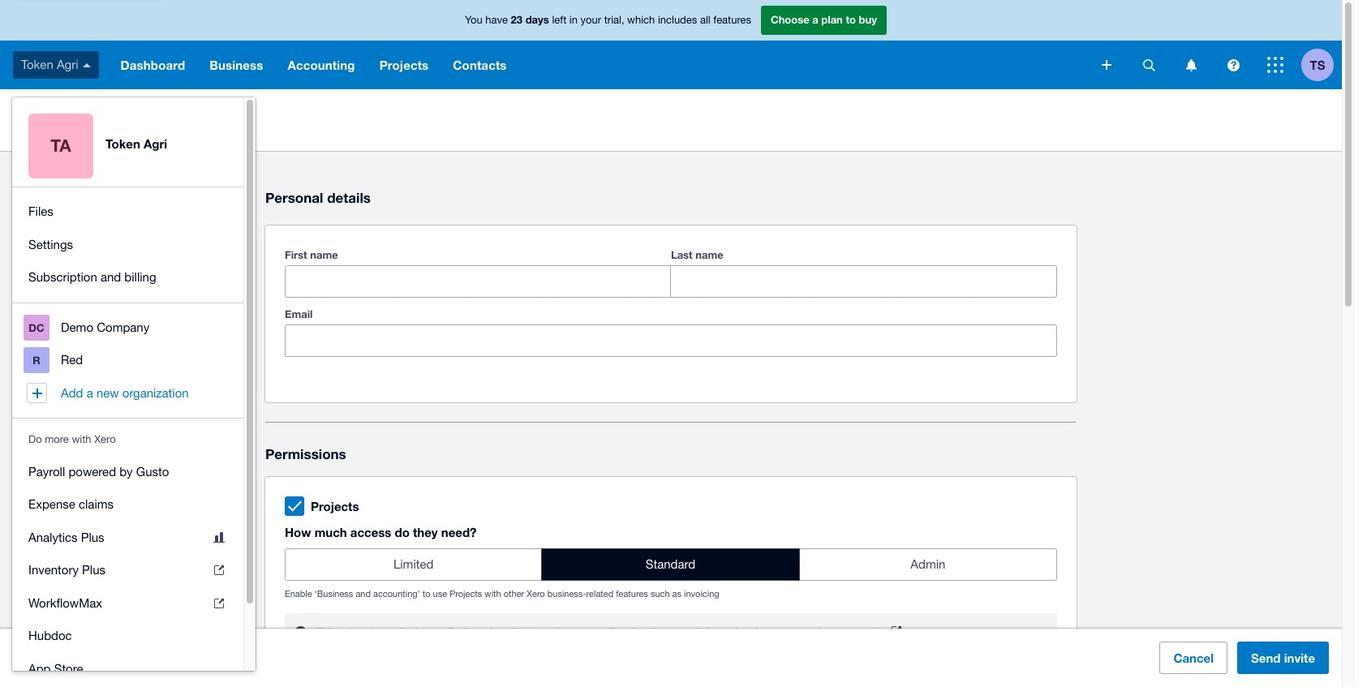 Task type: locate. For each thing, give the bounding box(es) containing it.
agri up organization settings link
[[57, 57, 78, 71]]

you have 23 days left in your trial, which includes all features
[[465, 13, 752, 26]]

red
[[61, 353, 83, 367]]

0 horizontal spatial svg image
[[1186, 59, 1197, 71]]

projects left 'contacts' dropdown button
[[380, 58, 429, 72]]

features right all
[[714, 14, 752, 26]]

a right add
[[87, 386, 93, 400]]

a inside navigation
[[87, 386, 93, 400]]

projects
[[380, 58, 429, 72], [311, 499, 359, 514], [450, 589, 482, 599], [449, 627, 487, 639]]

user down settings
[[64, 119, 93, 136]]

2 vertical spatial a
[[87, 386, 93, 400]]

app store
[[28, 662, 83, 676]]

ts button
[[1302, 41, 1343, 89]]

1 vertical spatial xero
[[527, 589, 545, 599]]

0 horizontal spatial features
[[616, 589, 648, 599]]

Last name field
[[671, 266, 1057, 297]]

token agri up organization
[[21, 57, 78, 71]]

1 vertical spatial features
[[616, 589, 648, 599]]

2 name from the left
[[696, 248, 724, 261]]

such
[[651, 589, 670, 599]]

inventory
[[28, 563, 79, 577]]

1 horizontal spatial token agri
[[106, 136, 167, 151]]

enable
[[285, 589, 312, 599]]

1 horizontal spatial user
[[843, 627, 863, 639]]

2 horizontal spatial a
[[813, 13, 819, 26]]

with left the other
[[485, 589, 501, 599]]

0 vertical spatial user
[[64, 119, 93, 136]]

1 staff from the left
[[384, 627, 405, 639]]

plus down claims
[[81, 530, 104, 544]]

1 horizontal spatial staff
[[594, 627, 614, 639]]

which
[[628, 14, 655, 26]]

ts
[[1311, 57, 1326, 72]]

add a new organization
[[61, 386, 189, 400]]

0 horizontal spatial with
[[72, 433, 91, 446]]

and left the billing
[[101, 270, 121, 284]]

expense
[[28, 498, 75, 511]]

1 horizontal spatial group
[[285, 245, 1058, 298]]

all
[[700, 14, 711, 26]]

0 horizontal spatial group
[[12, 188, 244, 302]]

more right learn
[[786, 627, 810, 639]]

svg image
[[1268, 57, 1284, 73], [1143, 59, 1155, 71], [1102, 60, 1112, 70], [82, 63, 91, 67]]

0 horizontal spatial agri
[[57, 57, 78, 71]]

need?
[[441, 525, 477, 540]]

hubdoc link
[[12, 620, 244, 653]]

ta banner
[[0, 0, 1343, 688]]

company
[[97, 320, 150, 334]]

token
[[21, 57, 53, 71], [106, 136, 140, 151]]

a for add
[[87, 386, 93, 400]]

token down settings
[[106, 136, 140, 151]]

who
[[408, 627, 428, 639]]

gusto
[[136, 465, 169, 479]]

staff right see
[[594, 627, 614, 639]]

0 vertical spatial xero
[[94, 433, 116, 446]]

analytics plus link
[[12, 522, 244, 554]]

option group
[[285, 549, 1058, 581]]

0 vertical spatial token agri
[[21, 57, 78, 71]]

organization settings invite a user
[[13, 104, 113, 136]]

0 horizontal spatial to
[[423, 589, 431, 599]]

0 vertical spatial and
[[101, 270, 121, 284]]

more
[[45, 433, 69, 446], [786, 627, 810, 639]]

more right do
[[45, 433, 69, 446]]

cost
[[674, 627, 694, 639]]

token agri down settings
[[106, 136, 167, 151]]

1 horizontal spatial to
[[562, 627, 572, 639]]

0 horizontal spatial user
[[64, 119, 93, 136]]

accounting'
[[373, 589, 420, 599]]

plus right 'inventory'
[[82, 563, 106, 577]]

0 horizontal spatial a
[[53, 119, 61, 136]]

features
[[714, 14, 752, 26], [616, 589, 648, 599]]

a left plan
[[813, 13, 819, 26]]

ta
[[51, 136, 71, 156]]

how much access do they need?
[[285, 525, 477, 540]]

to
[[846, 13, 856, 26], [423, 589, 431, 599], [562, 627, 572, 639]]

agri inside popup button
[[57, 57, 78, 71]]

your
[[581, 14, 602, 26]]

to left buy
[[846, 13, 856, 26]]

a down organization settings link
[[53, 119, 61, 136]]

0 horizontal spatial and
[[101, 270, 121, 284]]

staff left who on the bottom left of page
[[384, 627, 405, 639]]

do more with xero
[[28, 433, 116, 446]]

user left roles
[[843, 627, 863, 639]]

name right first
[[310, 248, 338, 261]]

do more with xero group
[[12, 448, 244, 688]]

0 vertical spatial to
[[846, 13, 856, 26]]

trial,
[[604, 14, 625, 26]]

includes
[[658, 14, 698, 26]]

a inside organization settings invite a user
[[53, 119, 61, 136]]

1 vertical spatial plus
[[82, 563, 106, 577]]

0 horizontal spatial token agri
[[21, 57, 78, 71]]

0 horizontal spatial xero
[[94, 433, 116, 446]]

name right last
[[696, 248, 724, 261]]

access
[[351, 525, 392, 540]]

1 vertical spatial a
[[53, 119, 61, 136]]

information.
[[697, 627, 753, 639]]

1 vertical spatial user
[[843, 627, 863, 639]]

0 vertical spatial token
[[21, 57, 53, 71]]

0 vertical spatial a
[[813, 13, 819, 26]]

to left use
[[423, 589, 431, 599]]

2 horizontal spatial to
[[846, 13, 856, 26]]

xero right the other
[[527, 589, 545, 599]]

svg image
[[1186, 59, 1197, 71], [1228, 59, 1240, 71]]

svg image inside token agri popup button
[[82, 63, 91, 67]]

new
[[97, 386, 119, 400]]

more inside ta banner
[[45, 433, 69, 446]]

0 vertical spatial more
[[45, 433, 69, 446]]

payroll
[[28, 465, 65, 479]]

1 horizontal spatial with
[[485, 589, 501, 599]]

payroll powered by gusto link
[[12, 456, 244, 489]]

1 horizontal spatial svg image
[[1228, 59, 1240, 71]]

xero up payroll powered by gusto at the left of page
[[94, 433, 116, 446]]

1 horizontal spatial a
[[87, 386, 93, 400]]

navigation
[[12, 303, 244, 418]]

2 vertical spatial and
[[617, 627, 635, 639]]

0 horizontal spatial token
[[21, 57, 53, 71]]

plus for analytics plus
[[81, 530, 104, 544]]

2 horizontal spatial and
[[617, 627, 635, 639]]

personal
[[265, 189, 323, 206]]

days
[[526, 13, 549, 26]]

to inside ta banner
[[846, 13, 856, 26]]

Email email field
[[286, 325, 1057, 356]]

in
[[570, 14, 578, 26]]

last name
[[671, 248, 724, 261]]

0 horizontal spatial name
[[310, 248, 338, 261]]

0 vertical spatial agri
[[57, 57, 78, 71]]

1 horizontal spatial token
[[106, 136, 140, 151]]

learn more about user roles link
[[756, 623, 902, 643]]

plus for inventory plus
[[82, 563, 106, 577]]

token inside token agri popup button
[[21, 57, 53, 71]]

name for last name
[[696, 248, 724, 261]]

to left see
[[562, 627, 572, 639]]

cancel button
[[1160, 642, 1228, 675]]

0 horizontal spatial staff
[[384, 627, 405, 639]]

business button
[[197, 41, 276, 89]]

1 name from the left
[[310, 248, 338, 261]]

this
[[317, 627, 336, 639]]

inventory plus link
[[12, 554, 244, 587]]

a
[[813, 13, 819, 26], [53, 119, 61, 136], [87, 386, 93, 400]]

agri up files link
[[144, 136, 167, 151]]

payroll powered by gusto
[[28, 465, 169, 479]]

0 vertical spatial plus
[[81, 530, 104, 544]]

name for first name
[[310, 248, 338, 261]]

0 horizontal spatial more
[[45, 433, 69, 446]]

token up organization
[[21, 57, 53, 71]]

token agri
[[21, 57, 78, 71], [106, 136, 167, 151]]

0 vertical spatial features
[[714, 14, 752, 26]]

xero inside ta banner
[[94, 433, 116, 446]]

features left such
[[616, 589, 648, 599]]

and inside ta banner
[[101, 270, 121, 284]]

1 horizontal spatial features
[[714, 14, 752, 26]]

1 vertical spatial and
[[356, 589, 371, 599]]

0 vertical spatial with
[[72, 433, 91, 446]]

1 horizontal spatial xero
[[527, 589, 545, 599]]

store
[[54, 662, 83, 676]]

1 horizontal spatial more
[[786, 627, 810, 639]]

add a new organization link
[[12, 377, 244, 410]]

projects up much
[[311, 499, 359, 514]]

First name field
[[286, 266, 670, 297]]

this role suits staff who run projects but don't need to see staff and project cost information. learn more about user roles
[[317, 627, 889, 639]]

1 horizontal spatial agri
[[144, 136, 167, 151]]

group containing files
[[12, 188, 244, 302]]

and right 'business in the left bottom of the page
[[356, 589, 371, 599]]

1 svg image from the left
[[1186, 59, 1197, 71]]

1 vertical spatial token agri
[[106, 136, 167, 151]]

agri
[[57, 57, 78, 71], [144, 136, 167, 151]]

with
[[72, 433, 91, 446], [485, 589, 501, 599]]

1 horizontal spatial name
[[696, 248, 724, 261]]

admin
[[911, 558, 946, 572]]

and left project
[[617, 627, 635, 639]]

1 vertical spatial with
[[485, 589, 501, 599]]

navigation containing demo company
[[12, 303, 244, 418]]

group
[[12, 188, 244, 302], [285, 245, 1058, 298]]

workflowmax link
[[12, 587, 244, 620]]

expense claims
[[28, 498, 114, 511]]

need
[[536, 627, 559, 639]]

buy
[[859, 13, 877, 26]]

with up "powered"
[[72, 433, 91, 446]]



Task type: describe. For each thing, give the bounding box(es) containing it.
contacts button
[[441, 41, 519, 89]]

do
[[28, 433, 42, 446]]

2 svg image from the left
[[1228, 59, 1240, 71]]

1 vertical spatial token
[[106, 136, 140, 151]]

app
[[28, 662, 51, 676]]

organization settings link
[[6, 102, 119, 119]]

a for choose
[[813, 13, 819, 26]]

other
[[504, 589, 525, 599]]

1 vertical spatial to
[[423, 589, 431, 599]]

last
[[671, 248, 693, 261]]

hubdoc
[[28, 629, 72, 643]]

billing
[[124, 270, 156, 284]]

you
[[465, 14, 483, 26]]

1 vertical spatial more
[[786, 627, 810, 639]]

workflowmax
[[28, 596, 102, 610]]

run
[[431, 627, 446, 639]]

23
[[511, 13, 523, 26]]

subscription
[[28, 270, 97, 284]]

use
[[433, 589, 447, 599]]

invite
[[13, 119, 49, 136]]

how
[[285, 525, 311, 540]]

contacts
[[453, 58, 507, 72]]

accounting button
[[276, 41, 367, 89]]

projects right use
[[450, 589, 482, 599]]

about
[[813, 627, 840, 639]]

role
[[339, 627, 356, 639]]

2 vertical spatial to
[[562, 627, 572, 639]]

token agri inside popup button
[[21, 57, 78, 71]]

invoicing
[[684, 589, 720, 599]]

with inside ta banner
[[72, 433, 91, 446]]

features inside you have 23 days left in your trial, which includes all features
[[714, 14, 752, 26]]

invite
[[1285, 651, 1316, 666]]

projects inside projects "popup button"
[[380, 58, 429, 72]]

1 vertical spatial agri
[[144, 136, 167, 151]]

enable 'business and accounting' to use projects with other xero business-related features such as invoicing
[[285, 589, 720, 599]]

projects right run on the left
[[449, 627, 487, 639]]

send
[[1252, 651, 1281, 666]]

permissions
[[265, 446, 346, 463]]

choose
[[771, 13, 810, 26]]

as
[[673, 589, 682, 599]]

by
[[119, 465, 133, 479]]

first name
[[285, 248, 338, 261]]

business-
[[548, 589, 587, 599]]

demo company
[[61, 320, 150, 334]]

but
[[490, 627, 506, 639]]

demo
[[61, 320, 93, 334]]

2 staff from the left
[[594, 627, 614, 639]]

cancel
[[1174, 651, 1214, 666]]

business
[[210, 58, 263, 72]]

don't
[[509, 627, 533, 639]]

app store link
[[12, 653, 244, 686]]

details
[[327, 189, 371, 206]]

files link
[[12, 196, 244, 228]]

personal details
[[265, 189, 371, 206]]

settings
[[75, 104, 113, 116]]

subscription and billing link
[[12, 261, 244, 294]]

suits
[[359, 627, 381, 639]]

send invite button
[[1238, 642, 1330, 675]]

dashboard
[[121, 58, 185, 72]]

navigation inside ta banner
[[12, 303, 244, 418]]

they
[[413, 525, 438, 540]]

roles
[[866, 627, 889, 639]]

group containing first name
[[285, 245, 1058, 298]]

much
[[315, 525, 347, 540]]

settings
[[28, 237, 73, 251]]

limited
[[394, 558, 434, 572]]

claims
[[79, 498, 114, 511]]

dashboard link
[[108, 41, 197, 89]]

subscription and billing
[[28, 270, 156, 284]]

1 horizontal spatial and
[[356, 589, 371, 599]]

have
[[486, 14, 508, 26]]

option group containing limited
[[285, 549, 1058, 581]]

projects button
[[367, 41, 441, 89]]

inventory plus
[[28, 563, 106, 577]]

email
[[285, 308, 313, 321]]

token agri button
[[0, 41, 108, 89]]

project
[[638, 627, 671, 639]]

first
[[285, 248, 307, 261]]

organization
[[13, 104, 72, 116]]

user inside organization settings invite a user
[[64, 119, 93, 136]]

related
[[587, 589, 614, 599]]

files
[[28, 205, 53, 218]]

send invite
[[1252, 651, 1316, 666]]

accounting
[[288, 58, 355, 72]]

do
[[395, 525, 410, 540]]

expense claims link
[[12, 489, 244, 522]]

'business
[[315, 589, 353, 599]]

powered
[[69, 465, 116, 479]]

analytics plus
[[28, 530, 104, 544]]



Task type: vqa. For each thing, say whether or not it's contained in the screenshot.
Edit dashboard
no



